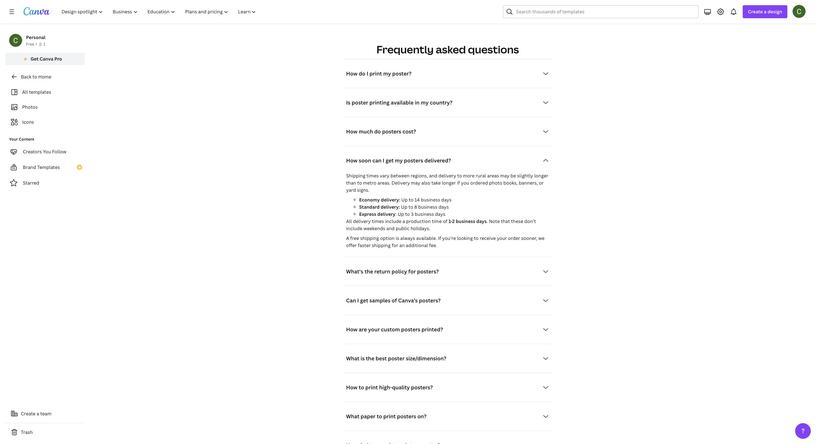 Task type: describe. For each thing, give the bounding box(es) containing it.
templates
[[37, 164, 60, 170]]

asked
[[436, 42, 466, 56]]

photos
[[22, 104, 38, 110]]

regions,
[[411, 173, 428, 179]]

quality
[[392, 384, 410, 391]]

your inside dropdown button
[[368, 326, 380, 333]]

metro
[[363, 180, 376, 186]]

1 vertical spatial shipping
[[372, 242, 391, 249]]

order
[[508, 235, 520, 242]]

how for how are your custom posters printed?
[[346, 326, 358, 333]]

time
[[432, 218, 442, 225]]

creators
[[23, 149, 42, 155]]

economy
[[359, 197, 380, 203]]

how are your custom posters printed?
[[346, 326, 443, 333]]

posters inside dropdown button
[[397, 413, 416, 420]]

free
[[350, 235, 359, 242]]

your inside a free shipping option is always available. if you're looking to receive your order sooner, we offer faster shipping for an additional fee.
[[497, 235, 507, 242]]

printed?
[[422, 326, 443, 333]]

also
[[421, 180, 430, 186]]

business right 8
[[418, 204, 437, 210]]

my for i
[[395, 157, 403, 164]]

0 vertical spatial the
[[365, 268, 373, 275]]

days left note
[[476, 218, 487, 225]]

1 vertical spatial times
[[372, 218, 384, 225]]

.
[[487, 218, 488, 225]]

sooner,
[[521, 235, 537, 242]]

how for how do i print my poster?
[[346, 70, 358, 77]]

to up the signs.
[[357, 180, 362, 186]]

all delivery times include a production time of 1-2 business days
[[346, 218, 487, 225]]

standard
[[359, 204, 380, 210]]

free
[[26, 41, 34, 47]]

my for available
[[421, 99, 429, 106]]

1 horizontal spatial poster
[[388, 355, 405, 362]]

what for what is the best poster size/dimension?
[[346, 355, 359, 362]]

to right back
[[32, 74, 37, 80]]

than
[[346, 180, 356, 186]]

paper
[[361, 413, 376, 420]]

business up production
[[415, 211, 434, 217]]

1 vertical spatial posters?
[[419, 297, 441, 304]]

can
[[372, 157, 382, 164]]

on?
[[417, 413, 427, 420]]

1 vertical spatial up
[[401, 204, 407, 210]]

trash link
[[5, 426, 85, 439]]

get
[[31, 56, 38, 62]]

offer
[[346, 242, 357, 249]]

what's the return policy for posters? button
[[344, 265, 552, 278]]

all for all delivery times include a production time of 1-2 business days
[[346, 218, 352, 225]]

soon
[[359, 157, 371, 164]]

if
[[457, 180, 460, 186]]

what paper to print posters on? button
[[344, 410, 552, 423]]

for inside a free shipping option is always available. if you're looking to receive your order sooner, we offer faster shipping for an additional fee.
[[392, 242, 398, 249]]

what is the best poster size/dimension? button
[[344, 352, 552, 365]]

design
[[768, 8, 782, 15]]

a
[[346, 235, 349, 242]]

a for design
[[764, 8, 767, 15]]

1 vertical spatial the
[[366, 355, 374, 362]]

how do i print my poster?
[[346, 70, 412, 77]]

delivery inside 'economy delivery: up to 14 business days standard delivery: up to 8 business days express delivery : up to 3 business days'
[[377, 211, 395, 217]]

business right '2'
[[456, 218, 475, 225]]

canva
[[40, 56, 53, 62]]

create for create a design
[[748, 8, 763, 15]]

public
[[396, 226, 410, 232]]

is poster printing available in my country?
[[346, 99, 453, 106]]

if
[[438, 235, 441, 242]]

0 vertical spatial may
[[500, 173, 509, 179]]

how for how soon can i get my posters delivered?
[[346, 157, 358, 164]]

top level navigation element
[[57, 5, 262, 18]]

1 vertical spatial i
[[383, 157, 384, 164]]

ordered
[[470, 180, 488, 186]]

holidays.
[[411, 226, 430, 232]]

areas
[[487, 173, 499, 179]]

all templates
[[22, 89, 51, 95]]

what's the return policy for posters?
[[346, 268, 439, 275]]

print for i
[[370, 70, 382, 77]]

much
[[359, 128, 373, 135]]

0 vertical spatial delivery:
[[381, 197, 400, 203]]

1 horizontal spatial of
[[443, 218, 447, 225]]

are
[[359, 326, 367, 333]]

signs.
[[357, 187, 369, 193]]

0 horizontal spatial longer
[[442, 180, 456, 186]]

and inside shipping times vary between regions, and delivery to more rural areas may be slightly longer than to metro areas. delivery may also take longer if you ordered photo books, banners, or yard signs.
[[429, 173, 437, 179]]

2 vertical spatial up
[[398, 211, 404, 217]]

available.
[[416, 235, 437, 242]]

custom
[[381, 326, 400, 333]]

how do i print my poster? button
[[344, 67, 552, 80]]

back to home link
[[5, 70, 85, 83]]

0 vertical spatial i
[[367, 70, 368, 77]]

what paper to print posters on?
[[346, 413, 427, 420]]

create a team button
[[5, 408, 85, 421]]

icons
[[22, 119, 34, 125]]

and inside . note that these don't include weekends and public holidays.
[[386, 226, 395, 232]]

get inside how soon can i get my posters delivered? dropdown button
[[386, 157, 394, 164]]

starred
[[23, 180, 39, 186]]

3
[[411, 211, 414, 217]]

to left 3
[[405, 211, 410, 217]]

starred link
[[5, 177, 85, 190]]

create a team
[[21, 411, 51, 417]]

be
[[511, 173, 516, 179]]

these
[[511, 218, 523, 225]]

what for what paper to print posters on?
[[346, 413, 359, 420]]

frequently asked questions
[[377, 42, 519, 56]]

best
[[376, 355, 387, 362]]

team
[[40, 411, 51, 417]]

an
[[399, 242, 405, 249]]

business right the 14
[[421, 197, 440, 203]]

country?
[[430, 99, 453, 106]]

to inside dropdown button
[[359, 384, 364, 391]]

get inside can i get samples of canva's posters? dropdown button
[[360, 297, 368, 304]]

how are your custom posters printed? button
[[344, 323, 552, 336]]

to up if
[[457, 173, 462, 179]]

size/dimension?
[[406, 355, 446, 362]]

create a design button
[[743, 5, 787, 18]]

personal
[[26, 34, 45, 40]]

free •
[[26, 41, 37, 47]]

express
[[359, 211, 376, 217]]

option
[[380, 235, 395, 242]]

poster?
[[392, 70, 412, 77]]

or
[[539, 180, 544, 186]]

for inside dropdown button
[[408, 268, 416, 275]]

you're
[[442, 235, 456, 242]]

posters right custom
[[401, 326, 420, 333]]

1 vertical spatial print
[[365, 384, 378, 391]]



Task type: locate. For each thing, give the bounding box(es) containing it.
for left an
[[392, 242, 398, 249]]

1 vertical spatial all
[[346, 218, 352, 225]]

of left the canva's
[[392, 297, 397, 304]]

posters? down 'fee.'
[[417, 268, 439, 275]]

up left the 14
[[401, 197, 408, 203]]

my right the in
[[421, 99, 429, 106]]

1 vertical spatial delivery:
[[381, 204, 400, 210]]

1 vertical spatial get
[[360, 297, 368, 304]]

what is the best poster size/dimension?
[[346, 355, 446, 362]]

14
[[415, 197, 420, 203]]

you
[[43, 149, 51, 155]]

of
[[443, 218, 447, 225], [392, 297, 397, 304]]

times up the metro
[[367, 173, 379, 179]]

print
[[370, 70, 382, 77], [365, 384, 378, 391], [383, 413, 396, 420]]

posters? right the quality
[[411, 384, 433, 391]]

my left poster?
[[383, 70, 391, 77]]

banners,
[[519, 180, 538, 186]]

print right paper
[[383, 413, 396, 420]]

0 vertical spatial is
[[396, 235, 399, 242]]

may
[[500, 173, 509, 179], [411, 180, 420, 186]]

1 vertical spatial your
[[368, 326, 380, 333]]

create left design
[[748, 8, 763, 15]]

delivery inside shipping times vary between regions, and delivery to more rural areas may be slightly longer than to metro areas. delivery may also take longer if you ordered photo books, banners, or yard signs.
[[438, 173, 456, 179]]

posters? right the canva's
[[419, 297, 441, 304]]

what inside dropdown button
[[346, 355, 359, 362]]

delivery down express
[[353, 218, 371, 225]]

1 vertical spatial of
[[392, 297, 397, 304]]

0 vertical spatial print
[[370, 70, 382, 77]]

and up take
[[429, 173, 437, 179]]

brand templates
[[23, 164, 60, 170]]

is inside a free shipping option is always available. if you're looking to receive your order sooner, we offer faster shipping for an additional fee.
[[396, 235, 399, 242]]

0 vertical spatial for
[[392, 242, 398, 249]]

1 horizontal spatial do
[[374, 128, 381, 135]]

times inside shipping times vary between regions, and delivery to more rural areas may be slightly longer than to metro areas. delivery may also take longer if you ordered photo books, banners, or yard signs.
[[367, 173, 379, 179]]

1 horizontal spatial delivery
[[377, 211, 395, 217]]

0 horizontal spatial for
[[392, 242, 398, 249]]

questions
[[468, 42, 519, 56]]

days up time
[[435, 211, 445, 217]]

0 vertical spatial shipping
[[360, 235, 379, 242]]

1 vertical spatial and
[[386, 226, 395, 232]]

0 vertical spatial what
[[346, 355, 359, 362]]

create
[[748, 8, 763, 15], [21, 411, 35, 417]]

None search field
[[503, 5, 699, 18]]

how to print high-quality posters? button
[[344, 381, 552, 394]]

posters up regions,
[[404, 157, 423, 164]]

faster
[[358, 242, 371, 249]]

all for all templates
[[22, 89, 28, 95]]

how inside the "how to print high-quality posters?" dropdown button
[[346, 384, 358, 391]]

0 vertical spatial get
[[386, 157, 394, 164]]

what
[[346, 355, 359, 362], [346, 413, 359, 420]]

include down ":" at the top left
[[385, 218, 401, 225]]

trash
[[21, 429, 33, 436]]

brand templates link
[[5, 161, 85, 174]]

looking
[[457, 235, 473, 242]]

my inside is poster printing available in my country? dropdown button
[[421, 99, 429, 106]]

do inside dropdown button
[[359, 70, 365, 77]]

days
[[441, 197, 452, 203], [439, 204, 449, 210], [435, 211, 445, 217], [476, 218, 487, 225]]

to left the 14
[[409, 197, 413, 203]]

may down regions,
[[411, 180, 420, 186]]

posters left cost?
[[382, 128, 401, 135]]

poster right is
[[352, 99, 368, 106]]

for right policy on the bottom left of the page
[[408, 268, 416, 275]]

1 vertical spatial my
[[421, 99, 429, 106]]

posters? for how to print high-quality posters?
[[411, 384, 433, 391]]

1 horizontal spatial get
[[386, 157, 394, 164]]

1 vertical spatial delivery
[[377, 211, 395, 217]]

1 horizontal spatial may
[[500, 173, 509, 179]]

1 horizontal spatial your
[[497, 235, 507, 242]]

create inside dropdown button
[[748, 8, 763, 15]]

2
[[452, 218, 455, 225]]

1 vertical spatial for
[[408, 268, 416, 275]]

how
[[346, 70, 358, 77], [346, 128, 358, 135], [346, 157, 358, 164], [346, 326, 358, 333], [346, 384, 358, 391]]

0 horizontal spatial poster
[[352, 99, 368, 106]]

can i get samples of canva's posters?
[[346, 297, 441, 304]]

0 vertical spatial do
[[359, 70, 365, 77]]

delivery
[[392, 180, 410, 186]]

1 vertical spatial a
[[403, 218, 405, 225]]

is left best
[[361, 355, 365, 362]]

is poster printing available in my country? button
[[344, 96, 552, 109]]

1 vertical spatial create
[[21, 411, 35, 417]]

how inside how soon can i get my posters delivered? dropdown button
[[346, 157, 358, 164]]

2 horizontal spatial delivery
[[438, 173, 456, 179]]

1 vertical spatial is
[[361, 355, 365, 362]]

content
[[19, 137, 34, 142]]

1 horizontal spatial i
[[367, 70, 368, 77]]

in
[[415, 99, 420, 106]]

2 horizontal spatial my
[[421, 99, 429, 106]]

2 vertical spatial print
[[383, 413, 396, 420]]

your left "order" on the right of the page
[[497, 235, 507, 242]]

0 vertical spatial poster
[[352, 99, 368, 106]]

how to print high-quality posters?
[[346, 384, 433, 391]]

my inside how do i print my poster? dropdown button
[[383, 70, 391, 77]]

create for create a team
[[21, 411, 35, 417]]

0 horizontal spatial get
[[360, 297, 368, 304]]

1 horizontal spatial is
[[396, 235, 399, 242]]

days down shipping times vary between regions, and delivery to more rural areas may be slightly longer than to metro areas. delivery may also take longer if you ordered photo books, banners, or yard signs.
[[441, 197, 452, 203]]

2 vertical spatial a
[[37, 411, 39, 417]]

how much do posters cost?
[[346, 128, 416, 135]]

create inside button
[[21, 411, 35, 417]]

samples
[[369, 297, 390, 304]]

canva's
[[398, 297, 418, 304]]

a up "public"
[[403, 218, 405, 225]]

•
[[36, 41, 37, 47]]

2 how from the top
[[346, 128, 358, 135]]

back
[[21, 74, 31, 80]]

shipping up faster
[[360, 235, 379, 242]]

to left 8
[[409, 204, 413, 210]]

1 vertical spatial longer
[[442, 180, 456, 186]]

2 vertical spatial delivery
[[353, 218, 371, 225]]

always
[[400, 235, 415, 242]]

to inside a free shipping option is always available. if you're looking to receive your order sooner, we offer faster shipping for an additional fee.
[[474, 235, 479, 242]]

a for team
[[37, 411, 39, 417]]

longer left if
[[442, 180, 456, 186]]

0 vertical spatial times
[[367, 173, 379, 179]]

is
[[396, 235, 399, 242], [361, 355, 365, 362]]

2 what from the top
[[346, 413, 359, 420]]

posters
[[382, 128, 401, 135], [404, 157, 423, 164], [401, 326, 420, 333], [397, 413, 416, 420]]

of left 1-
[[443, 218, 447, 225]]

5 how from the top
[[346, 384, 358, 391]]

rural
[[476, 173, 486, 179]]

0 horizontal spatial a
[[37, 411, 39, 417]]

0 vertical spatial up
[[401, 197, 408, 203]]

you
[[461, 180, 469, 186]]

up left 8
[[401, 204, 407, 210]]

your
[[9, 137, 18, 142]]

follow
[[52, 149, 66, 155]]

a left team
[[37, 411, 39, 417]]

0 vertical spatial longer
[[534, 173, 548, 179]]

how inside how do i print my poster? dropdown button
[[346, 70, 358, 77]]

a inside button
[[37, 411, 39, 417]]

1-
[[449, 218, 452, 225]]

posters inside "dropdown button"
[[382, 128, 401, 135]]

0 vertical spatial create
[[748, 8, 763, 15]]

can i get samples of canva's posters? button
[[344, 294, 552, 307]]

times up weekends
[[372, 218, 384, 225]]

delivery up take
[[438, 173, 456, 179]]

print left poster?
[[370, 70, 382, 77]]

1 horizontal spatial longer
[[534, 173, 548, 179]]

what's
[[346, 268, 363, 275]]

0 vertical spatial all
[[22, 89, 28, 95]]

2 vertical spatial i
[[357, 297, 359, 304]]

1 vertical spatial do
[[374, 128, 381, 135]]

may left be
[[500, 173, 509, 179]]

0 vertical spatial and
[[429, 173, 437, 179]]

shipping
[[360, 235, 379, 242], [372, 242, 391, 249]]

is inside dropdown button
[[361, 355, 365, 362]]

how for how to print high-quality posters?
[[346, 384, 358, 391]]

2 vertical spatial posters?
[[411, 384, 433, 391]]

to inside dropdown button
[[377, 413, 382, 420]]

delivery:
[[381, 197, 400, 203], [381, 204, 400, 210]]

1 vertical spatial poster
[[388, 355, 405, 362]]

all
[[22, 89, 28, 95], [346, 218, 352, 225]]

0 vertical spatial of
[[443, 218, 447, 225]]

of inside dropdown button
[[392, 297, 397, 304]]

is
[[346, 99, 350, 106]]

1 horizontal spatial a
[[403, 218, 405, 225]]

0 horizontal spatial all
[[22, 89, 28, 95]]

the left best
[[366, 355, 374, 362]]

creators you follow
[[23, 149, 66, 155]]

create a design
[[748, 8, 782, 15]]

days up 1-
[[439, 204, 449, 210]]

brand
[[23, 164, 36, 170]]

0 horizontal spatial do
[[359, 70, 365, 77]]

a free shipping option is always available. if you're looking to receive your order sooner, we offer faster shipping for an additional fee.
[[346, 235, 545, 249]]

0 vertical spatial include
[[385, 218, 401, 225]]

shipping
[[346, 173, 365, 179]]

to right looking
[[474, 235, 479, 242]]

to
[[32, 74, 37, 80], [457, 173, 462, 179], [357, 180, 362, 186], [409, 197, 413, 203], [409, 204, 413, 210], [405, 211, 410, 217], [474, 235, 479, 242], [359, 384, 364, 391], [377, 413, 382, 420]]

posters? for what's the return policy for posters?
[[417, 268, 439, 275]]

what inside dropdown button
[[346, 413, 359, 420]]

4 how from the top
[[346, 326, 358, 333]]

a inside dropdown button
[[764, 8, 767, 15]]

0 vertical spatial your
[[497, 235, 507, 242]]

1 horizontal spatial my
[[395, 157, 403, 164]]

up right ":" at the top left
[[398, 211, 404, 217]]

1 vertical spatial what
[[346, 413, 359, 420]]

include inside . note that these don't include weekends and public holidays.
[[346, 226, 362, 232]]

cost?
[[403, 128, 416, 135]]

your right the are
[[368, 326, 380, 333]]

areas.
[[378, 180, 391, 186]]

0 horizontal spatial is
[[361, 355, 365, 362]]

3 how from the top
[[346, 157, 358, 164]]

get canva pro button
[[5, 53, 85, 65]]

economy delivery: up to 14 business days standard delivery: up to 8 business days express delivery : up to 3 business days
[[359, 197, 452, 217]]

all up "a"
[[346, 218, 352, 225]]

to left the high-
[[359, 384, 364, 391]]

your
[[497, 235, 507, 242], [368, 326, 380, 333]]

:
[[395, 211, 397, 217]]

and up option
[[386, 226, 395, 232]]

don't
[[524, 218, 536, 225]]

0 horizontal spatial delivery
[[353, 218, 371, 225]]

get
[[386, 157, 394, 164], [360, 297, 368, 304]]

a left design
[[764, 8, 767, 15]]

shipping times vary between regions, and delivery to more rural areas may be slightly longer than to metro areas. delivery may also take longer if you ordered photo books, banners, or yard signs.
[[346, 173, 548, 193]]

icons link
[[9, 116, 81, 128]]

all inside "link"
[[22, 89, 28, 95]]

0 horizontal spatial my
[[383, 70, 391, 77]]

include
[[385, 218, 401, 225], [346, 226, 362, 232]]

2 vertical spatial my
[[395, 157, 403, 164]]

shipping down option
[[372, 242, 391, 249]]

posters?
[[417, 268, 439, 275], [419, 297, 441, 304], [411, 384, 433, 391]]

delivery down standard
[[377, 211, 395, 217]]

posters left on?
[[397, 413, 416, 420]]

1 horizontal spatial and
[[429, 173, 437, 179]]

delivered?
[[424, 157, 451, 164]]

how inside "how much do posters cost?" "dropdown button"
[[346, 128, 358, 135]]

how soon can i get my posters delivered?
[[346, 157, 451, 164]]

up
[[401, 197, 408, 203], [401, 204, 407, 210], [398, 211, 404, 217]]

do inside "dropdown button"
[[374, 128, 381, 135]]

longer up or
[[534, 173, 548, 179]]

creators you follow link
[[5, 145, 85, 158]]

my inside how soon can i get my posters delivered? dropdown button
[[395, 157, 403, 164]]

poster right best
[[388, 355, 405, 362]]

1 vertical spatial may
[[411, 180, 420, 186]]

1 horizontal spatial for
[[408, 268, 416, 275]]

what left paper
[[346, 413, 359, 420]]

christina overa image
[[793, 5, 806, 18]]

to right paper
[[377, 413, 382, 420]]

print left the high-
[[365, 384, 378, 391]]

the left return
[[365, 268, 373, 275]]

0 vertical spatial delivery
[[438, 173, 456, 179]]

. note that these don't include weekends and public holidays.
[[346, 218, 536, 232]]

what left best
[[346, 355, 359, 362]]

Search search field
[[516, 6, 694, 18]]

0 horizontal spatial may
[[411, 180, 420, 186]]

get canva pro
[[31, 56, 62, 62]]

0 vertical spatial my
[[383, 70, 391, 77]]

my up between
[[395, 157, 403, 164]]

how inside how are your custom posters printed? dropdown button
[[346, 326, 358, 333]]

take
[[432, 180, 441, 186]]

2 horizontal spatial a
[[764, 8, 767, 15]]

create left team
[[21, 411, 35, 417]]

0 horizontal spatial create
[[21, 411, 35, 417]]

how for how much do posters cost?
[[346, 128, 358, 135]]

print for to
[[383, 413, 396, 420]]

production
[[406, 218, 431, 225]]

1 horizontal spatial all
[[346, 218, 352, 225]]

0 horizontal spatial of
[[392, 297, 397, 304]]

0 horizontal spatial include
[[346, 226, 362, 232]]

1 how from the top
[[346, 70, 358, 77]]

0 horizontal spatial your
[[368, 326, 380, 333]]

8
[[414, 204, 417, 210]]

printing
[[369, 99, 390, 106]]

is right option
[[396, 235, 399, 242]]

0 vertical spatial a
[[764, 8, 767, 15]]

1 vertical spatial include
[[346, 226, 362, 232]]

available
[[391, 99, 414, 106]]

2 horizontal spatial i
[[383, 157, 384, 164]]

1 horizontal spatial create
[[748, 8, 763, 15]]

0 vertical spatial posters?
[[417, 268, 439, 275]]

vary
[[380, 173, 389, 179]]

0 horizontal spatial i
[[357, 297, 359, 304]]

0 horizontal spatial and
[[386, 226, 395, 232]]

1 horizontal spatial include
[[385, 218, 401, 225]]

print inside dropdown button
[[383, 413, 396, 420]]

all left templates
[[22, 89, 28, 95]]

1 what from the top
[[346, 355, 359, 362]]

we
[[538, 235, 545, 242]]

include up free
[[346, 226, 362, 232]]



Task type: vqa. For each thing, say whether or not it's contained in the screenshot.
for within the 'A free shipping option is always available. If you're looking to receive your order sooner, we offer faster shipping for an additional fee.'
yes



